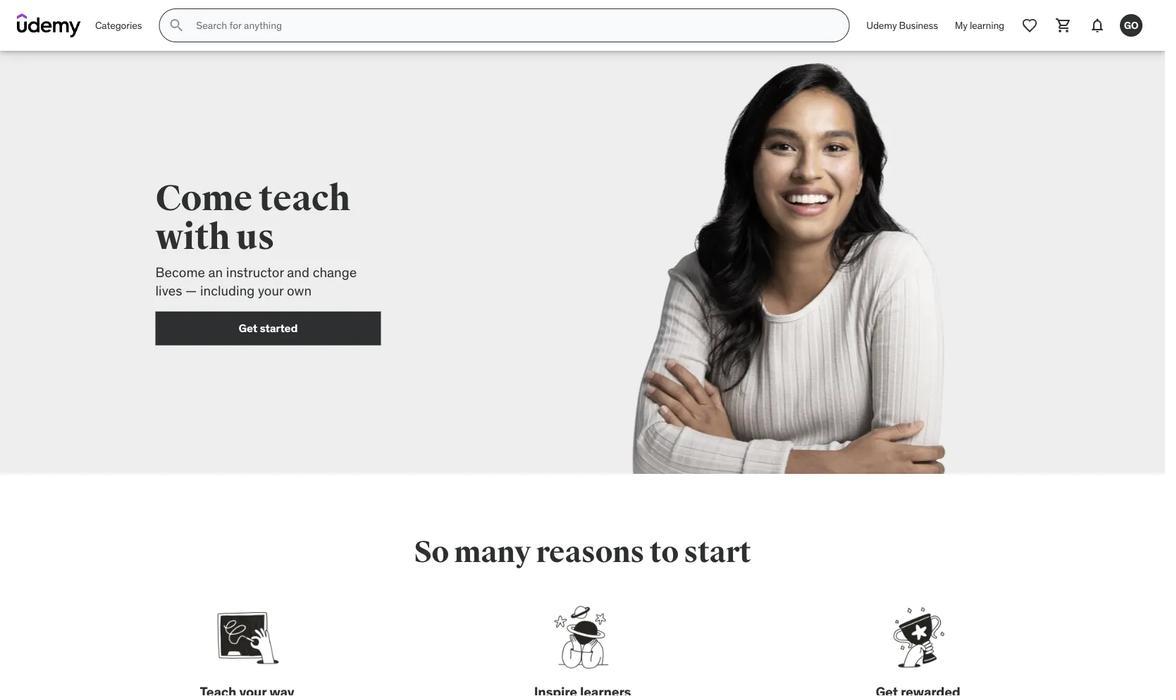 Task type: locate. For each thing, give the bounding box(es) containing it.
business left the 'my'
[[900, 19, 939, 32]]

udemy right the try
[[814, 132, 848, 145]]

anywhere.
[[842, 98, 900, 113]]

try udemy business link
[[764, 123, 927, 154]]

udemy right the 'top'
[[832, 83, 872, 99]]

0 horizontal spatial your
[[258, 282, 284, 299]]

1 vertical spatial get
[[239, 321, 257, 335]]

get your team access to over 25,000 top udemy courses, anytime, anywhere.
[[765, 69, 926, 113]]

1 horizontal spatial to
[[887, 69, 899, 84]]

get inside get your team access to over 25,000 top udemy courses, anytime, anywhere.
[[765, 69, 785, 84]]

business down anywhere.
[[850, 132, 893, 145]]

change
[[313, 263, 357, 280]]

business
[[900, 19, 939, 32], [850, 132, 893, 145]]

2 vertical spatial udemy
[[814, 132, 848, 145]]

1 vertical spatial udemy
[[832, 83, 872, 99]]

own
[[287, 282, 312, 299]]

udemy up access
[[867, 19, 897, 32]]

and
[[287, 263, 310, 280]]

0 vertical spatial get
[[765, 69, 785, 84]]

to left over
[[887, 69, 899, 84]]

anytime,
[[791, 98, 840, 113]]

reasons
[[536, 534, 645, 571]]

0 horizontal spatial get
[[239, 321, 257, 335]]

get left 'started'
[[239, 321, 257, 335]]

udemy inside 'link'
[[814, 132, 848, 145]]

your left team
[[787, 69, 812, 84]]

get started
[[239, 321, 298, 335]]

udemy image
[[17, 13, 81, 37]]

1 vertical spatial to
[[650, 534, 679, 571]]

udemy
[[867, 19, 897, 32], [832, 83, 872, 99], [814, 132, 848, 145]]

team
[[815, 69, 843, 84]]

your down instructor
[[258, 282, 284, 299]]

1 horizontal spatial business
[[900, 19, 939, 32]]

get
[[765, 69, 785, 84], [239, 321, 257, 335]]

notifications image
[[1090, 17, 1107, 34]]

1 vertical spatial your
[[258, 282, 284, 299]]

go link
[[1115, 8, 1149, 42]]

25,000
[[769, 83, 808, 99]]

0 horizontal spatial business
[[850, 132, 893, 145]]

your
[[787, 69, 812, 84], [258, 282, 284, 299]]

to
[[887, 69, 899, 84], [650, 534, 679, 571]]

so
[[414, 534, 449, 571]]

0 vertical spatial udemy
[[867, 19, 897, 32]]

so many reasons to start
[[414, 534, 751, 571]]

to left start
[[650, 534, 679, 571]]

0 vertical spatial your
[[787, 69, 812, 84]]

1 vertical spatial business
[[850, 132, 893, 145]]

1 horizontal spatial get
[[765, 69, 785, 84]]

—
[[185, 282, 197, 299]]

my learning link
[[947, 8, 1013, 42]]

started
[[260, 321, 298, 335]]

1 horizontal spatial your
[[787, 69, 812, 84]]

0 vertical spatial to
[[887, 69, 899, 84]]

udemy business link
[[859, 8, 947, 42]]

get left the 'top'
[[765, 69, 785, 84]]



Task type: describe. For each thing, give the bounding box(es) containing it.
try udemy business
[[798, 132, 893, 145]]

instructor
[[226, 263, 284, 280]]

wishlist image
[[1022, 17, 1039, 34]]

courses,
[[875, 83, 922, 99]]

0 horizontal spatial to
[[650, 534, 679, 571]]

including
[[200, 282, 255, 299]]

come teach with us become an instructor and change lives — including your own
[[156, 176, 357, 299]]

business inside 'link'
[[850, 132, 893, 145]]

get for get started
[[239, 321, 257, 335]]

many
[[454, 534, 531, 571]]

your inside get your team access to over 25,000 top udemy courses, anytime, anywhere.
[[787, 69, 812, 84]]

go
[[1125, 19, 1139, 31]]

my learning
[[955, 19, 1005, 32]]

get started link
[[156, 312, 381, 345]]

over
[[902, 69, 926, 84]]

to inside get your team access to over 25,000 top udemy courses, anytime, anywhere.
[[887, 69, 899, 84]]

access
[[846, 69, 885, 84]]

start
[[684, 534, 751, 571]]

submit search image
[[168, 17, 185, 34]]

0 vertical spatial business
[[900, 19, 939, 32]]

udemy inside get your team access to over 25,000 top udemy courses, anytime, anywhere.
[[832, 83, 872, 99]]

lives
[[156, 282, 182, 299]]

top
[[811, 83, 830, 99]]

udemy business
[[867, 19, 939, 32]]

Search for anything text field
[[193, 13, 832, 37]]

with
[[156, 215, 230, 259]]

us
[[237, 215, 275, 259]]

categories
[[95, 19, 142, 32]]

my
[[955, 19, 968, 32]]

shopping cart with 0 items image
[[1056, 17, 1073, 34]]

your inside the come teach with us become an instructor and change lives — including your own
[[258, 282, 284, 299]]

teach
[[259, 176, 350, 221]]

an
[[208, 263, 223, 280]]

get for get your team access to over 25,000 top udemy courses, anytime, anywhere.
[[765, 69, 785, 84]]

learning
[[970, 19, 1005, 32]]

become
[[156, 263, 205, 280]]

come
[[156, 176, 252, 221]]

try
[[798, 132, 812, 145]]

categories button
[[87, 8, 150, 42]]



Task type: vqa. For each thing, say whether or not it's contained in the screenshot.
Your in Get your team access to over 25,000 top Udemy courses, anytime, anywhere.
yes



